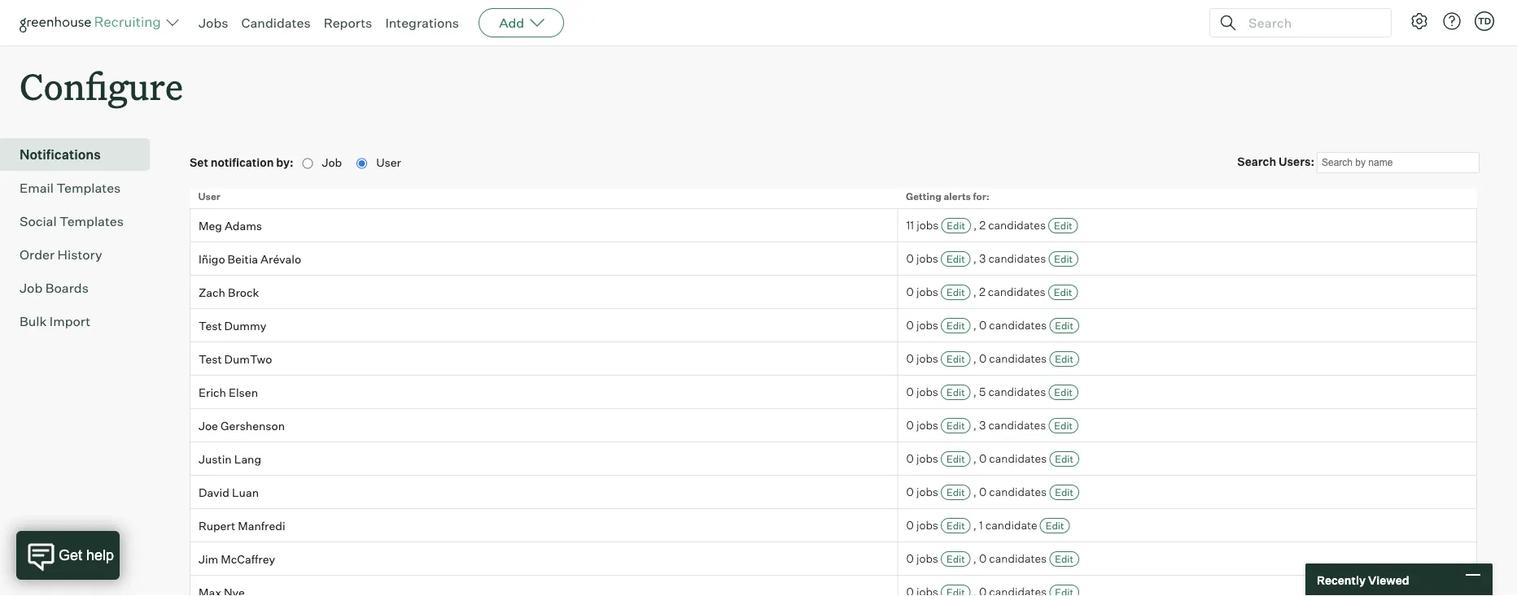 Task type: vqa. For each thing, say whether or not it's contained in the screenshot.
2nd current
no



Task type: describe. For each thing, give the bounding box(es) containing it.
social templates
[[20, 214, 124, 230]]

test for test dummy
[[199, 319, 222, 333]]

0 jobs edit ,             5 candidates edit
[[907, 385, 1073, 400]]

templates for email templates
[[57, 180, 121, 196]]

0 jobs edit ,             0 candidates edit for david luan
[[907, 486, 1074, 500]]

set
[[190, 156, 208, 170]]

add button
[[479, 8, 564, 37]]

notifications link
[[20, 145, 143, 165]]

0 jobs edit ,             0 candidates edit for justin lang
[[907, 452, 1074, 466]]

5
[[980, 385, 986, 400]]

justin
[[199, 452, 232, 467]]

luan
[[232, 486, 259, 500]]

reports link
[[324, 15, 372, 31]]

meg
[[199, 219, 222, 233]]

Job radio
[[303, 159, 313, 169]]

td
[[1479, 15, 1492, 26]]

order history link
[[20, 245, 143, 265]]

, for zach brock
[[974, 285, 977, 299]]

test for test dumtwo
[[199, 352, 222, 366]]

justin lang
[[199, 452, 261, 467]]

bulk import
[[20, 314, 91, 330]]

alerts
[[944, 190, 972, 203]]

1
[[980, 519, 984, 533]]

candidates for justin lang
[[990, 452, 1047, 466]]

candidates for meg adams
[[989, 218, 1046, 233]]

td button
[[1472, 8, 1498, 34]]

meg adams
[[199, 219, 262, 233]]

candidates for jim mccaffrey
[[990, 552, 1047, 567]]

jim
[[199, 552, 218, 567]]

, for iñigo beitia arévalo
[[974, 252, 977, 266]]

0 jobs edit ,             0 candidates edit for test dummy
[[907, 319, 1074, 333]]

jobs for david luan
[[917, 486, 939, 500]]

bulk
[[20, 314, 47, 330]]

candidates for iñigo beitia arévalo
[[989, 252, 1047, 266]]

order history
[[20, 247, 102, 263]]

recently viewed
[[1318, 574, 1410, 588]]

import
[[50, 314, 91, 330]]

jobs for joe gershenson
[[917, 419, 939, 433]]

0 jobs edit ,             0 candidates edit for test dumtwo
[[907, 352, 1074, 366]]

job boards link
[[20, 279, 143, 298]]

candidates link
[[241, 15, 311, 31]]

notification
[[211, 156, 274, 170]]

boards
[[45, 280, 89, 297]]

jobs link
[[199, 15, 228, 31]]

configure
[[20, 62, 183, 110]]

, for jim mccaffrey
[[974, 552, 977, 567]]

beitia
[[228, 252, 258, 266]]

candidates
[[241, 15, 311, 31]]

jobs for rupert manfredi
[[917, 519, 939, 533]]

td button
[[1476, 11, 1495, 31]]

job for job boards
[[20, 280, 43, 297]]

jobs for test dummy
[[917, 319, 939, 333]]

add
[[499, 15, 525, 31]]

recently
[[1318, 574, 1366, 588]]

arévalo
[[261, 252, 301, 266]]

joe
[[199, 419, 218, 433]]

jobs for erich elsen
[[917, 385, 939, 400]]

candidates for test dummy
[[990, 319, 1047, 333]]

getting
[[906, 190, 942, 203]]

, for justin lang
[[974, 452, 977, 466]]

job for job
[[322, 156, 345, 170]]

email templates link
[[20, 179, 143, 198]]



Task type: locate. For each thing, give the bounding box(es) containing it.
test up the erich
[[199, 352, 222, 366]]

templates
[[57, 180, 121, 196], [60, 214, 124, 230]]

, for david luan
[[974, 486, 977, 500]]

2 down for:
[[980, 218, 986, 233]]

by:
[[276, 156, 294, 170]]

0 jobs edit ,             3 candidates edit
[[907, 252, 1073, 266], [907, 419, 1073, 433]]

jobs for meg adams
[[917, 218, 939, 233]]

email
[[20, 180, 54, 196]]

elsen
[[229, 386, 258, 400]]

0 jobs edit ,             0 candidates edit for jim mccaffrey
[[907, 552, 1074, 567]]

job
[[322, 156, 345, 170], [20, 280, 43, 297]]

5 0 jobs edit ,             0 candidates edit from the top
[[907, 552, 1074, 567]]

getting alerts for:
[[906, 190, 990, 203]]

iñigo
[[199, 252, 225, 266]]

1 0 jobs edit ,             3 candidates edit from the top
[[907, 252, 1073, 266]]

job up the bulk
[[20, 280, 43, 297]]

test
[[199, 319, 222, 333], [199, 352, 222, 366]]

lang
[[234, 452, 261, 467]]

user
[[376, 156, 401, 170], [198, 190, 221, 203]]

1 vertical spatial user
[[198, 190, 221, 203]]

4 0 jobs edit ,             0 candidates edit from the top
[[907, 486, 1074, 500]]

0 vertical spatial templates
[[57, 180, 121, 196]]

0 vertical spatial 0 jobs edit ,             3 candidates edit
[[907, 252, 1073, 266]]

david
[[199, 486, 230, 500]]

1 horizontal spatial user
[[376, 156, 401, 170]]

3 down 5
[[980, 419, 986, 433]]

, for meg adams
[[974, 218, 977, 233]]

0 jobs edit ,             3 candidates edit for iñigo beitia arévalo
[[907, 252, 1073, 266]]

candidate
[[986, 519, 1038, 533]]

11 jobs edit ,             2 candidates edit
[[907, 218, 1073, 233]]

0 jobs edit ,             1 candidate edit
[[907, 519, 1065, 533]]

jobs for justin lang
[[917, 452, 939, 466]]

job boards
[[20, 280, 89, 297]]

0 vertical spatial user
[[376, 156, 401, 170]]

jim mccaffrey
[[199, 552, 275, 567]]

2 test from the top
[[199, 352, 222, 366]]

, for erich elsen
[[974, 385, 977, 400]]

users:
[[1279, 155, 1315, 169]]

2
[[980, 218, 986, 233], [980, 285, 986, 299]]

jobs for zach brock
[[917, 285, 939, 299]]

templates for social templates
[[60, 214, 124, 230]]

3 up '0 jobs edit ,             2 candidates edit'
[[980, 252, 986, 266]]

search users:
[[1238, 155, 1318, 169]]

integrations link
[[385, 15, 459, 31]]

candidates for david luan
[[990, 486, 1047, 500]]

Search text field
[[1245, 11, 1377, 35]]

2 for 11 jobs
[[980, 218, 986, 233]]

0 horizontal spatial user
[[198, 190, 221, 203]]

, for joe gershenson
[[974, 419, 977, 433]]

jobs
[[917, 218, 939, 233], [917, 252, 939, 266], [917, 285, 939, 299], [917, 319, 939, 333], [917, 352, 939, 366], [917, 385, 939, 400], [917, 419, 939, 433], [917, 452, 939, 466], [917, 486, 939, 500], [917, 519, 939, 533], [917, 552, 939, 567]]

configure image
[[1410, 11, 1430, 31]]

set notification by:
[[190, 156, 296, 170]]

candidates for test dumtwo
[[990, 352, 1047, 366]]

test dumtwo
[[199, 352, 272, 366]]

order
[[20, 247, 55, 263]]

integrations
[[385, 15, 459, 31]]

1 vertical spatial templates
[[60, 214, 124, 230]]

jobs for jim mccaffrey
[[917, 552, 939, 567]]

0 jobs edit ,             0 candidates edit down '0 jobs edit ,             2 candidates edit'
[[907, 319, 1074, 333]]

jobs for test dumtwo
[[917, 352, 939, 366]]

0 jobs edit ,             0 candidates edit down the '0 jobs edit ,             5 candidates edit'
[[907, 452, 1074, 466]]

user right user radio
[[376, 156, 401, 170]]

0 jobs edit ,             3 candidates edit down 11 jobs edit ,             2 candidates edit
[[907, 252, 1073, 266]]

rupert manfredi
[[199, 519, 285, 533]]

0 vertical spatial test
[[199, 319, 222, 333]]

candidates for joe gershenson
[[989, 419, 1047, 433]]

user up meg
[[198, 190, 221, 203]]

bulk import link
[[20, 312, 143, 332]]

0 jobs edit ,             0 candidates edit
[[907, 319, 1074, 333], [907, 352, 1074, 366], [907, 452, 1074, 466], [907, 486, 1074, 500], [907, 552, 1074, 567]]

, for rupert manfredi
[[974, 519, 977, 533]]

candidates for erich elsen
[[989, 385, 1047, 400]]

0 jobs edit ,             0 candidates edit down 0 jobs edit ,             1 candidate edit
[[907, 552, 1074, 567]]

2 for 0 jobs
[[980, 285, 986, 299]]

social
[[20, 214, 57, 230]]

candidates
[[989, 218, 1046, 233], [989, 252, 1047, 266], [989, 285, 1046, 299], [990, 319, 1047, 333], [990, 352, 1047, 366], [989, 385, 1047, 400], [989, 419, 1047, 433], [990, 452, 1047, 466], [990, 486, 1047, 500], [990, 552, 1047, 567]]

adams
[[225, 219, 262, 233]]

rupert
[[199, 519, 235, 533]]

1 test from the top
[[199, 319, 222, 333]]

0 jobs edit ,             3 candidates edit down the '0 jobs edit ,             5 candidates edit'
[[907, 419, 1073, 433]]

11
[[907, 218, 915, 233]]

1 3 from the top
[[980, 252, 986, 266]]

erich
[[199, 386, 226, 400]]

iñigo beitia arévalo
[[199, 252, 301, 266]]

gershenson
[[221, 419, 285, 433]]

jobs for iñigo beitia arévalo
[[917, 252, 939, 266]]

1 vertical spatial 2
[[980, 285, 986, 299]]

zach
[[199, 285, 226, 300]]

test down zach
[[199, 319, 222, 333]]

2 3 from the top
[[980, 419, 986, 433]]

viewed
[[1369, 574, 1410, 588]]

brock
[[228, 285, 259, 300]]

manfredi
[[238, 519, 285, 533]]

edit link
[[942, 218, 971, 234], [1049, 218, 1079, 234], [941, 252, 971, 267], [1049, 252, 1079, 267], [941, 285, 971, 301], [1049, 285, 1079, 301], [941, 319, 971, 334], [1050, 319, 1080, 334], [941, 352, 971, 367], [1050, 352, 1080, 367], [941, 385, 971, 401], [1049, 385, 1079, 401], [941, 419, 971, 434], [1049, 419, 1079, 434], [941, 452, 971, 468], [1050, 452, 1080, 468], [941, 486, 971, 501], [1050, 486, 1080, 501], [941, 519, 971, 534], [1040, 519, 1070, 534], [941, 552, 971, 568], [1050, 552, 1080, 568]]

templates down email templates link
[[60, 214, 124, 230]]

email templates
[[20, 180, 121, 196]]

0
[[907, 252, 914, 266], [907, 285, 914, 299], [907, 319, 914, 333], [980, 319, 987, 333], [907, 352, 914, 366], [980, 352, 987, 366], [907, 385, 914, 400], [907, 419, 914, 433], [907, 452, 914, 466], [980, 452, 987, 466], [907, 486, 914, 500], [980, 486, 987, 500], [907, 519, 914, 533], [907, 552, 914, 567], [980, 552, 987, 567]]

templates up social templates link
[[57, 180, 121, 196]]

0 horizontal spatial job
[[20, 280, 43, 297]]

erich elsen
[[199, 386, 258, 400]]

User radio
[[357, 159, 367, 169]]

joe gershenson
[[199, 419, 285, 433]]

0 jobs edit ,             2 candidates edit
[[907, 285, 1073, 299]]

edit
[[947, 220, 966, 232], [1055, 220, 1073, 232], [947, 253, 966, 266], [1055, 253, 1073, 266], [947, 287, 966, 299], [1054, 287, 1073, 299], [947, 320, 966, 332], [1056, 320, 1074, 332], [947, 354, 966, 366], [1056, 354, 1074, 366], [947, 387, 966, 399], [1055, 387, 1073, 399], [947, 420, 966, 433], [1055, 420, 1073, 433], [947, 454, 966, 466], [1056, 454, 1074, 466], [947, 487, 966, 499], [1056, 487, 1074, 499], [947, 521, 966, 533], [1046, 521, 1065, 533], [947, 554, 966, 566], [1056, 554, 1074, 566]]

, for test dummy
[[974, 319, 977, 333]]

1 0 jobs edit ,             0 candidates edit from the top
[[907, 319, 1074, 333]]

1 vertical spatial 3
[[980, 419, 986, 433]]

3
[[980, 252, 986, 266], [980, 419, 986, 433]]

dummy
[[224, 319, 267, 333]]

1 vertical spatial 0 jobs edit ,             3 candidates edit
[[907, 419, 1073, 433]]

2 down 11 jobs edit ,             2 candidates edit
[[980, 285, 986, 299]]

3 for iñigo beitia arévalo
[[980, 252, 986, 266]]

1 horizontal spatial job
[[322, 156, 345, 170]]

test dummy
[[199, 319, 267, 333]]

,
[[974, 218, 977, 233], [974, 252, 977, 266], [974, 285, 977, 299], [974, 319, 977, 333], [974, 352, 977, 366], [974, 385, 977, 400], [974, 419, 977, 433], [974, 452, 977, 466], [974, 486, 977, 500], [974, 519, 977, 533], [974, 552, 977, 567]]

zach brock
[[199, 285, 259, 300]]

0 vertical spatial job
[[322, 156, 345, 170]]

Search by name text field
[[1318, 152, 1481, 174]]

1 vertical spatial job
[[20, 280, 43, 297]]

dumtwo
[[224, 352, 272, 366]]

social templates link
[[20, 212, 143, 231]]

jobs
[[199, 15, 228, 31]]

mccaffrey
[[221, 552, 275, 567]]

, for test dumtwo
[[974, 352, 977, 366]]

history
[[57, 247, 102, 263]]

0 jobs edit ,             0 candidates edit up 0 jobs edit ,             1 candidate edit
[[907, 486, 1074, 500]]

candidates for zach brock
[[989, 285, 1046, 299]]

search
[[1238, 155, 1277, 169]]

1 vertical spatial test
[[199, 352, 222, 366]]

greenhouse recruiting image
[[20, 13, 166, 33]]

0 vertical spatial 2
[[980, 218, 986, 233]]

2 0 jobs edit ,             0 candidates edit from the top
[[907, 352, 1074, 366]]

3 0 jobs edit ,             0 candidates edit from the top
[[907, 452, 1074, 466]]

2 0 jobs edit ,             3 candidates edit from the top
[[907, 419, 1073, 433]]

job right the job radio
[[322, 156, 345, 170]]

0 jobs edit ,             3 candidates edit for joe gershenson
[[907, 419, 1073, 433]]

0 vertical spatial 3
[[980, 252, 986, 266]]

reports
[[324, 15, 372, 31]]

for:
[[974, 190, 990, 203]]

notifications
[[20, 147, 101, 163]]

0 jobs edit ,             0 candidates edit up the '0 jobs edit ,             5 candidates edit'
[[907, 352, 1074, 366]]

3 for joe gershenson
[[980, 419, 986, 433]]

david luan
[[199, 486, 259, 500]]



